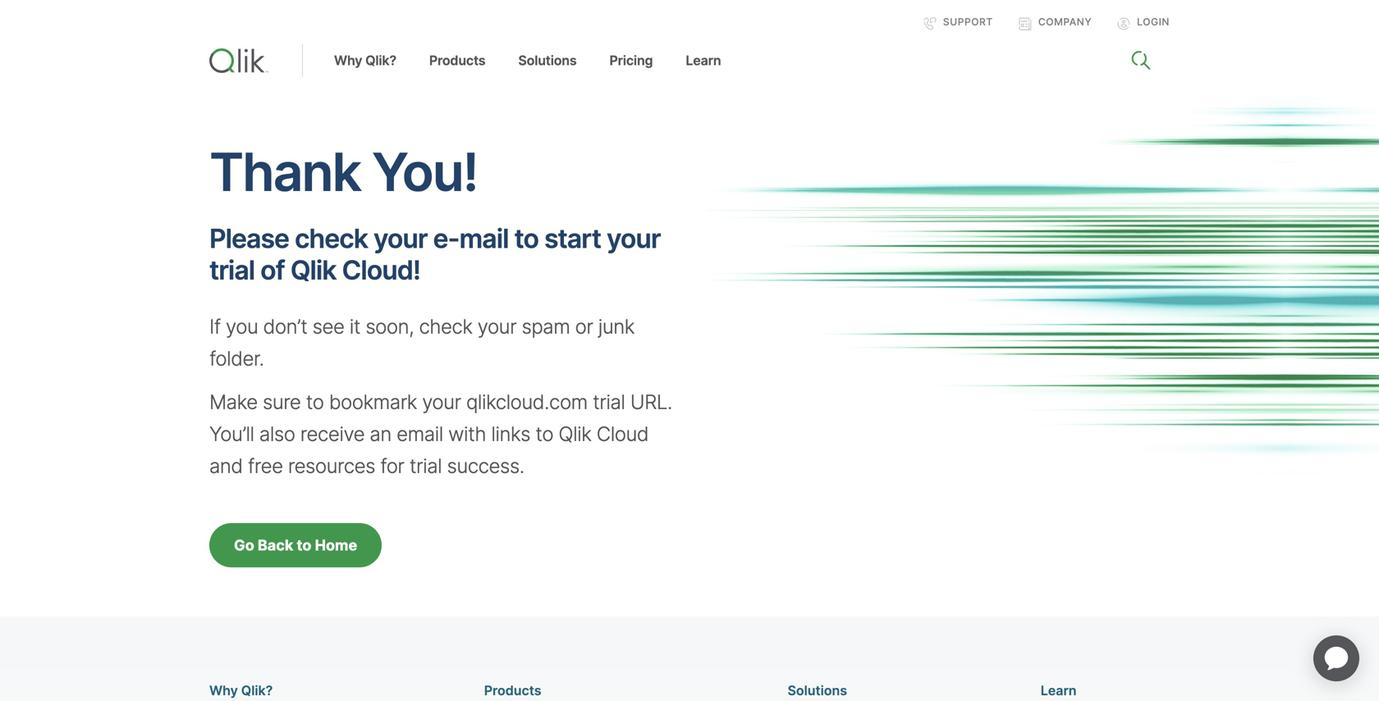 Task type: vqa. For each thing, say whether or not it's contained in the screenshot.
(Melbourne) Office
no



Task type: locate. For each thing, give the bounding box(es) containing it.
why qlik? button
[[318, 53, 413, 94], [209, 683, 273, 699]]

1 horizontal spatial why qlik? button
[[318, 53, 413, 94]]

login
[[1137, 16, 1170, 28]]

qlik image
[[209, 48, 268, 73]]

1 vertical spatial trial
[[593, 390, 625, 414]]

1 vertical spatial why qlik?
[[209, 683, 273, 699]]

why
[[334, 53, 362, 69], [209, 683, 238, 699]]

1 horizontal spatial why qlik?
[[334, 53, 396, 69]]

check inside if you don't see it soon, check your spam or junk folder.
[[419, 315, 472, 339]]

support image
[[923, 17, 937, 30]]

1 vertical spatial learn
[[1041, 683, 1077, 699]]

home
[[315, 537, 357, 555]]

application
[[1294, 616, 1379, 702]]

0 horizontal spatial qlik
[[290, 254, 336, 286]]

0 vertical spatial solutions
[[518, 53, 577, 69]]

to right mail
[[514, 223, 538, 254]]

your left 'spam'
[[478, 315, 516, 339]]

go
[[234, 537, 254, 555]]

make
[[209, 390, 258, 414]]

0 horizontal spatial why
[[209, 683, 238, 699]]

0 vertical spatial products button
[[413, 53, 502, 94]]

0 horizontal spatial learn button
[[669, 53, 738, 94]]

trial
[[209, 254, 255, 286], [593, 390, 625, 414], [409, 454, 442, 478]]

resources
[[288, 454, 375, 478]]

qlik?
[[365, 53, 396, 69], [241, 683, 273, 699]]

2 vertical spatial trial
[[409, 454, 442, 478]]

junk
[[598, 315, 634, 339]]

thank
[[209, 140, 360, 204]]

0 vertical spatial learn
[[686, 53, 721, 69]]

to right links
[[535, 422, 553, 446]]

an
[[370, 422, 391, 446]]

1 horizontal spatial qlik?
[[365, 53, 396, 69]]

0 vertical spatial why
[[334, 53, 362, 69]]

1 horizontal spatial learn button
[[1041, 683, 1077, 699]]

qlik left cloud
[[558, 422, 591, 446]]

products
[[429, 53, 485, 69], [484, 683, 541, 699]]

company image
[[1019, 17, 1032, 30]]

your
[[373, 223, 427, 254], [607, 223, 661, 254], [478, 315, 516, 339], [422, 390, 461, 414]]

0 horizontal spatial check
[[295, 223, 368, 254]]

1 vertical spatial why qlik? button
[[209, 683, 273, 699]]

1 horizontal spatial check
[[419, 315, 472, 339]]

1 vertical spatial learn button
[[1041, 683, 1077, 699]]

if
[[209, 315, 221, 339]]

solutions inside button
[[518, 53, 577, 69]]

0 vertical spatial solutions button
[[502, 53, 593, 94]]

pricing
[[610, 53, 653, 69]]

learn
[[686, 53, 721, 69], [1041, 683, 1077, 699]]

support link
[[923, 16, 993, 30]]

0 vertical spatial qlik
[[290, 254, 336, 286]]

1 horizontal spatial qlik
[[558, 422, 591, 446]]

for
[[380, 454, 404, 478]]

check right soon,
[[419, 315, 472, 339]]

1 vertical spatial qlik
[[558, 422, 591, 446]]

learn button
[[669, 53, 738, 94], [1041, 683, 1077, 699]]

0 vertical spatial qlik?
[[365, 53, 396, 69]]

cloud!
[[342, 254, 420, 286]]

don't
[[263, 315, 307, 339]]

to right back
[[297, 537, 311, 555]]

check right the 'of'
[[295, 223, 368, 254]]

0 vertical spatial why qlik? button
[[318, 53, 413, 94]]

1 vertical spatial qlik?
[[241, 683, 273, 699]]

your up email
[[422, 390, 461, 414]]

solutions button
[[502, 53, 593, 94], [788, 683, 847, 699]]

products button
[[413, 53, 502, 94], [484, 683, 541, 699]]

why qlik?
[[334, 53, 396, 69], [209, 683, 273, 699]]

0 horizontal spatial solutions
[[518, 53, 577, 69]]

trial down email
[[409, 454, 442, 478]]

0 horizontal spatial trial
[[209, 254, 255, 286]]

1 horizontal spatial trial
[[409, 454, 442, 478]]

your inside make sure to bookmark your qlikcloud.com trial url. you'll also receive an email with links to qlik cloud and free resources for trial success.
[[422, 390, 461, 414]]

or
[[575, 315, 593, 339]]

1 horizontal spatial learn
[[1041, 683, 1077, 699]]

email
[[397, 422, 443, 446]]

make sure to bookmark your qlikcloud.com trial url. you'll also receive an email with links to qlik cloud and free resources for trial success.
[[209, 390, 672, 478]]

qlik
[[290, 254, 336, 286], [558, 422, 591, 446]]

to right sure on the left of page
[[306, 390, 324, 414]]

0 vertical spatial trial
[[209, 254, 255, 286]]

1 horizontal spatial solutions
[[788, 683, 847, 699]]

1 vertical spatial solutions
[[788, 683, 847, 699]]

your left e-
[[373, 223, 427, 254]]

and
[[209, 454, 243, 478]]

0 vertical spatial check
[[295, 223, 368, 254]]

0 horizontal spatial learn
[[686, 53, 721, 69]]

support
[[943, 16, 993, 28]]

solutions
[[518, 53, 577, 69], [788, 683, 847, 699]]

0 horizontal spatial solutions button
[[502, 53, 593, 94]]

1 vertical spatial why
[[209, 683, 238, 699]]

trial left the 'of'
[[209, 254, 255, 286]]

check
[[295, 223, 368, 254], [419, 315, 472, 339]]

1 vertical spatial products
[[484, 683, 541, 699]]

qlik right the 'of'
[[290, 254, 336, 286]]

1 horizontal spatial solutions button
[[788, 683, 847, 699]]

to
[[514, 223, 538, 254], [306, 390, 324, 414], [535, 422, 553, 446], [297, 537, 311, 555]]

cloud
[[597, 422, 649, 446]]

1 vertical spatial check
[[419, 315, 472, 339]]

2 horizontal spatial trial
[[593, 390, 625, 414]]

trial up cloud
[[593, 390, 625, 414]]



Task type: describe. For each thing, give the bounding box(es) containing it.
check inside please check your e-mail to start your trial of qlik cloud!
[[295, 223, 368, 254]]

company
[[1038, 16, 1092, 28]]

go back to home
[[234, 537, 357, 555]]

0 horizontal spatial qlik?
[[241, 683, 273, 699]]

success.
[[447, 454, 524, 478]]

you
[[226, 315, 258, 339]]

sure
[[263, 390, 301, 414]]

please check your e-mail to start your trial of qlik cloud!
[[209, 223, 661, 286]]

receive
[[300, 422, 365, 446]]

back
[[258, 537, 293, 555]]

to inside please check your e-mail to start your trial of qlik cloud!
[[514, 223, 538, 254]]

your inside if you don't see it soon, check your spam or junk folder.
[[478, 315, 516, 339]]

if you don't see it soon, check your spam or junk folder.
[[209, 315, 634, 371]]

thank you!
[[209, 140, 477, 204]]

1 vertical spatial solutions button
[[788, 683, 847, 699]]

mail
[[459, 223, 509, 254]]

0 vertical spatial products
[[429, 53, 485, 69]]

0 vertical spatial learn button
[[669, 53, 738, 94]]

with
[[448, 422, 486, 446]]

qlik inside please check your e-mail to start your trial of qlik cloud!
[[290, 254, 336, 286]]

qlik inside make sure to bookmark your qlikcloud.com trial url. you'll also receive an email with links to qlik cloud and free resources for trial success.
[[558, 422, 591, 446]]

login image
[[1117, 17, 1130, 30]]

0 horizontal spatial why qlik? button
[[209, 683, 273, 699]]

spam
[[522, 315, 570, 339]]

free
[[248, 454, 283, 478]]

folder.
[[209, 347, 264, 371]]

please
[[209, 223, 289, 254]]

login link
[[1117, 16, 1170, 30]]

qlikcloud.com
[[466, 390, 588, 414]]

company link
[[1019, 16, 1092, 30]]

of
[[260, 254, 285, 286]]

pricing button
[[593, 53, 669, 94]]

0 vertical spatial why qlik?
[[334, 53, 396, 69]]

go back to home link
[[209, 524, 382, 568]]

start
[[544, 223, 601, 254]]

bookmark
[[329, 390, 417, 414]]

it
[[349, 315, 360, 339]]

1 vertical spatial products button
[[484, 683, 541, 699]]

e-
[[433, 223, 459, 254]]

soon,
[[366, 315, 414, 339]]

1 horizontal spatial why
[[334, 53, 362, 69]]

url.
[[630, 390, 672, 414]]

links
[[491, 422, 530, 446]]

your right the start
[[607, 223, 661, 254]]

0 horizontal spatial why qlik?
[[209, 683, 273, 699]]

you!
[[372, 140, 477, 204]]

you'll
[[209, 422, 254, 446]]

learn inside button
[[686, 53, 721, 69]]

see
[[312, 315, 344, 339]]

also
[[259, 422, 295, 446]]

trial inside please check your e-mail to start your trial of qlik cloud!
[[209, 254, 255, 286]]



